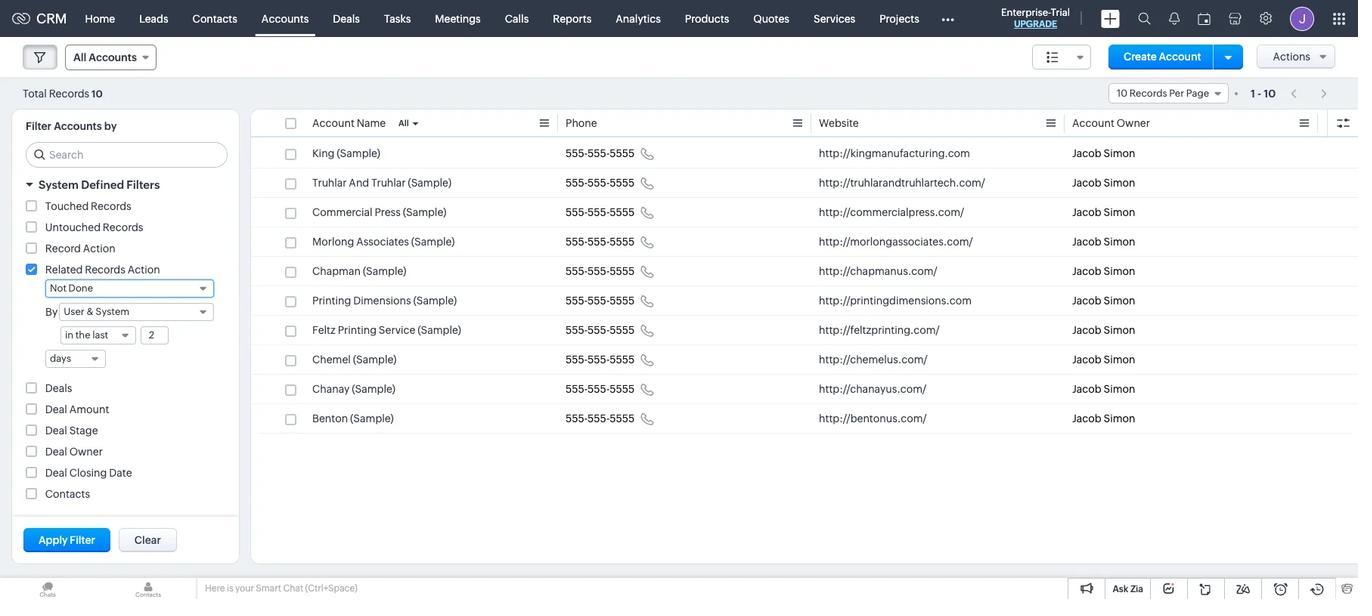 Task type: locate. For each thing, give the bounding box(es) containing it.
truhlar up press
[[371, 177, 406, 189]]

king (sample)
[[312, 148, 381, 160]]

5 jacob simon from the top
[[1073, 266, 1136, 278]]

filter by fields
[[39, 517, 117, 530]]

6 jacob from the top
[[1073, 295, 1102, 307]]

5555
[[610, 148, 635, 160], [610, 177, 635, 189], [610, 207, 635, 219], [610, 236, 635, 248], [610, 266, 635, 278], [610, 295, 635, 307], [610, 325, 635, 337], [610, 354, 635, 366], [610, 384, 635, 396], [610, 413, 635, 425]]

enterprise-trial upgrade
[[1002, 7, 1070, 30]]

deal for deal amount
[[45, 404, 67, 416]]

1 horizontal spatial action
[[128, 264, 160, 276]]

date
[[109, 467, 132, 480]]

by up apply filter
[[69, 517, 82, 530]]

5555 for http://morlongassociates.com/
[[610, 236, 635, 248]]

1 vertical spatial deals
[[45, 383, 72, 395]]

system right "&"
[[96, 306, 129, 318]]

0 vertical spatial owner
[[1117, 117, 1151, 129]]

records left per
[[1130, 88, 1168, 99]]

1 vertical spatial contacts
[[45, 489, 90, 501]]

by
[[104, 120, 117, 132]]

filter for filter accounts by
[[26, 120, 52, 132]]

owner down 10 records per page
[[1117, 117, 1151, 129]]

filter inside button
[[70, 535, 95, 547]]

accounts inside all accounts field
[[89, 51, 137, 64]]

(sample) down feltz printing service (sample)
[[353, 354, 397, 366]]

owner up closing
[[69, 446, 103, 458]]

projects
[[880, 12, 920, 25]]

per
[[1170, 88, 1185, 99]]

0 horizontal spatial account
[[312, 117, 355, 129]]

http://printingdimensions.com
[[819, 295, 972, 307]]

4 deal from the top
[[45, 467, 67, 480]]

records up done
[[85, 264, 125, 276]]

printing up chemel (sample)
[[338, 325, 377, 337]]

9 jacob from the top
[[1073, 384, 1102, 396]]

9 simon from the top
[[1104, 384, 1136, 396]]

10 jacob simon from the top
[[1073, 413, 1136, 425]]

6 555-555-5555 from the top
[[566, 295, 635, 307]]

10 555-555-5555 from the top
[[566, 413, 635, 425]]

(sample) right "service"
[[418, 325, 461, 337]]

555-555-5555 for feltz printing service (sample)
[[566, 325, 635, 337]]

http://morlongassociates.com/ link
[[819, 234, 973, 250]]

3 simon from the top
[[1104, 207, 1136, 219]]

3 deal from the top
[[45, 446, 67, 458]]

leads link
[[127, 0, 180, 37]]

filters
[[127, 179, 160, 191]]

records for 10
[[1130, 88, 1168, 99]]

555-555-5555
[[566, 148, 635, 160], [566, 177, 635, 189], [566, 207, 635, 219], [566, 236, 635, 248], [566, 266, 635, 278], [566, 295, 635, 307], [566, 325, 635, 337], [566, 354, 635, 366], [566, 384, 635, 396], [566, 413, 635, 425]]

jacob for http://commercialpress.com/
[[1073, 207, 1102, 219]]

jacob
[[1073, 148, 1102, 160], [1073, 177, 1102, 189], [1073, 207, 1102, 219], [1073, 236, 1102, 248], [1073, 266, 1102, 278], [1073, 295, 1102, 307], [1073, 325, 1102, 337], [1073, 354, 1102, 366], [1073, 384, 1102, 396], [1073, 413, 1102, 425]]

4 jacob from the top
[[1073, 236, 1102, 248]]

1 555-555-5555 from the top
[[566, 148, 635, 160]]

0 vertical spatial by
[[45, 306, 58, 318]]

7 5555 from the top
[[610, 325, 635, 337]]

1 vertical spatial printing
[[338, 325, 377, 337]]

5555 for http://kingmanufacturing.com
[[610, 148, 635, 160]]

0 vertical spatial filter
[[26, 120, 52, 132]]

8 555-555-5555 from the top
[[566, 354, 635, 366]]

contacts right "leads"
[[193, 12, 237, 25]]

2 deal from the top
[[45, 425, 67, 437]]

records inside 'field'
[[1130, 88, 1168, 99]]

2 5555 from the top
[[610, 177, 635, 189]]

1 horizontal spatial system
[[96, 306, 129, 318]]

phone
[[566, 117, 597, 129]]

all up total records 10
[[73, 51, 86, 64]]

10 for 1 - 10
[[1264, 87, 1276, 99]]

simon for http://chapmanus.com/
[[1104, 266, 1136, 278]]

9 5555 from the top
[[610, 384, 635, 396]]

1 horizontal spatial truhlar
[[371, 177, 406, 189]]

http://feltzprinting.com/ link
[[819, 323, 940, 338]]

analytics
[[616, 12, 661, 25]]

filter for filter by fields
[[39, 517, 66, 530]]

truhlar left and
[[312, 177, 347, 189]]

1 deal from the top
[[45, 404, 67, 416]]

records for touched
[[91, 200, 131, 213]]

2 horizontal spatial 10
[[1264, 87, 1276, 99]]

555-555-5555 for truhlar and truhlar (sample)
[[566, 177, 635, 189]]

2 jacob simon from the top
[[1073, 177, 1136, 189]]

4 simon from the top
[[1104, 236, 1136, 248]]

jacob simon for http://chanayus.com/
[[1073, 384, 1136, 396]]

enterprise-
[[1002, 7, 1051, 18]]

1 vertical spatial all
[[399, 119, 409, 128]]

http://commercialpress.com/
[[819, 207, 965, 219]]

1 5555 from the top
[[610, 148, 635, 160]]

action up related records action
[[83, 243, 115, 255]]

filter inside dropdown button
[[39, 517, 66, 530]]

accounts left by
[[54, 120, 102, 132]]

3 jacob simon from the top
[[1073, 207, 1136, 219]]

search element
[[1129, 0, 1160, 37]]

calendar image
[[1198, 12, 1211, 25]]

http://chemelus.com/
[[819, 354, 928, 366]]

4 555-555-5555 from the top
[[566, 236, 635, 248]]

accounts link
[[250, 0, 321, 37]]

http://bentonus.com/ link
[[819, 412, 927, 427]]

(sample) right associates
[[411, 236, 455, 248]]

None text field
[[141, 328, 168, 344]]

action up the not done field
[[128, 264, 160, 276]]

1 horizontal spatial owner
[[1117, 117, 1151, 129]]

4 jacob simon from the top
[[1073, 236, 1136, 248]]

contacts down closing
[[45, 489, 90, 501]]

555-555-5555 for chemel (sample)
[[566, 354, 635, 366]]

by left user
[[45, 306, 58, 318]]

0 horizontal spatial owner
[[69, 446, 103, 458]]

jacob for http://feltzprinting.com/
[[1073, 325, 1102, 337]]

555-555-5555 for king (sample)
[[566, 148, 635, 160]]

deal closing date
[[45, 467, 132, 480]]

filter down filter by fields at left
[[70, 535, 95, 547]]

1 vertical spatial action
[[128, 264, 160, 276]]

deal left the stage
[[45, 425, 67, 437]]

5 simon from the top
[[1104, 266, 1136, 278]]

1 vertical spatial owner
[[69, 446, 103, 458]]

row group containing king (sample)
[[251, 139, 1359, 434]]

records for related
[[85, 264, 125, 276]]

chapman (sample) link
[[312, 264, 407, 279]]

benton (sample) link
[[312, 412, 394, 427]]

here is your smart chat (ctrl+space)
[[205, 584, 358, 595]]

555-555-5555 for printing dimensions (sample)
[[566, 295, 635, 307]]

all accounts
[[73, 51, 137, 64]]

search image
[[1138, 12, 1151, 25]]

1 vertical spatial system
[[96, 306, 129, 318]]

owner for account owner
[[1117, 117, 1151, 129]]

by
[[45, 306, 58, 318], [69, 517, 82, 530]]

morlong associates (sample) link
[[312, 234, 455, 250]]

simon
[[1104, 148, 1136, 160], [1104, 177, 1136, 189], [1104, 207, 1136, 219], [1104, 236, 1136, 248], [1104, 266, 1136, 278], [1104, 295, 1136, 307], [1104, 325, 1136, 337], [1104, 354, 1136, 366], [1104, 384, 1136, 396], [1104, 413, 1136, 425]]

the
[[75, 330, 90, 341]]

all
[[73, 51, 86, 64], [399, 119, 409, 128]]

deal for deal stage
[[45, 425, 67, 437]]

0 vertical spatial deals
[[333, 12, 360, 25]]

services link
[[802, 0, 868, 37]]

1 simon from the top
[[1104, 148, 1136, 160]]

is
[[227, 584, 233, 595]]

profile image
[[1290, 6, 1315, 31]]

untouched
[[45, 222, 101, 234]]

5555 for http://chanayus.com/
[[610, 384, 635, 396]]

0 horizontal spatial contacts
[[45, 489, 90, 501]]

8 jacob simon from the top
[[1073, 354, 1136, 366]]

user
[[64, 306, 84, 318]]

days field
[[45, 350, 106, 368]]

5555 for http://chemelus.com/
[[610, 354, 635, 366]]

crm link
[[12, 11, 67, 26]]

2 truhlar from the left
[[371, 177, 406, 189]]

simon for http://truhlarandtruhlartech.com/
[[1104, 177, 1136, 189]]

apply filter
[[39, 535, 95, 547]]

simon for http://commercialpress.com/
[[1104, 207, 1136, 219]]

4 5555 from the top
[[610, 236, 635, 248]]

1 vertical spatial by
[[69, 517, 82, 530]]

(sample) down chemel (sample)
[[352, 384, 396, 396]]

0 horizontal spatial truhlar
[[312, 177, 347, 189]]

5555 for http://truhlarandtruhlartech.com/
[[610, 177, 635, 189]]

2 555-555-5555 from the top
[[566, 177, 635, 189]]

home
[[85, 12, 115, 25]]

king (sample) link
[[312, 146, 381, 161]]

feltz printing service (sample) link
[[312, 323, 461, 338]]

(sample) up commercial press (sample)
[[408, 177, 452, 189]]

10 down 'all accounts'
[[92, 88, 103, 99]]

0 horizontal spatial 10
[[92, 88, 103, 99]]

(sample) inside 'link'
[[411, 236, 455, 248]]

records up filter accounts by on the left top of the page
[[49, 87, 89, 99]]

jacob simon for http://commercialpress.com/
[[1073, 207, 1136, 219]]

deals left tasks link
[[333, 12, 360, 25]]

10 for total records 10
[[92, 88, 103, 99]]

deal down deal stage
[[45, 446, 67, 458]]

chat
[[283, 584, 303, 595]]

create menu element
[[1092, 0, 1129, 37]]

jacob simon for http://chemelus.com/
[[1073, 354, 1136, 366]]

(sample) inside 'link'
[[418, 325, 461, 337]]

555-555-5555 for commercial press (sample)
[[566, 207, 635, 219]]

apply filter button
[[23, 529, 110, 553]]

8 5555 from the top
[[610, 354, 635, 366]]

services
[[814, 12, 856, 25]]

6 5555 from the top
[[610, 295, 635, 307]]

2 jacob from the top
[[1073, 177, 1102, 189]]

0 vertical spatial printing
[[312, 295, 351, 307]]

None field
[[1033, 45, 1092, 70]]

10 simon from the top
[[1104, 413, 1136, 425]]

0 vertical spatial contacts
[[193, 12, 237, 25]]

http://chapmanus.com/
[[819, 266, 938, 278]]

555-555-5555 for chapman (sample)
[[566, 266, 635, 278]]

9 555-555-5555 from the top
[[566, 384, 635, 396]]

deal
[[45, 404, 67, 416], [45, 425, 67, 437], [45, 446, 67, 458], [45, 467, 67, 480]]

8 simon from the top
[[1104, 354, 1136, 366]]

1 horizontal spatial all
[[399, 119, 409, 128]]

truhlar
[[312, 177, 347, 189], [371, 177, 406, 189]]

5 555-555-5555 from the top
[[566, 266, 635, 278]]

all right name
[[399, 119, 409, 128]]

total
[[23, 87, 47, 99]]

0 horizontal spatial deals
[[45, 383, 72, 395]]

3 5555 from the top
[[610, 207, 635, 219]]

2 vertical spatial accounts
[[54, 120, 102, 132]]

associates
[[356, 236, 409, 248]]

http://morlongassociates.com/
[[819, 236, 973, 248]]

1 horizontal spatial contacts
[[193, 12, 237, 25]]

benton
[[312, 413, 348, 425]]

chanay
[[312, 384, 350, 396]]

0 horizontal spatial all
[[73, 51, 86, 64]]

0 vertical spatial action
[[83, 243, 115, 255]]

amount
[[69, 404, 109, 416]]

10 up the account owner
[[1117, 88, 1128, 99]]

7 jacob from the top
[[1073, 325, 1102, 337]]

records down touched records
[[103, 222, 143, 234]]

http://kingmanufacturing.com link
[[819, 146, 970, 161]]

5 jacob from the top
[[1073, 266, 1102, 278]]

1 jacob from the top
[[1073, 148, 1102, 160]]

all inside field
[[73, 51, 86, 64]]

1 horizontal spatial account
[[1073, 117, 1115, 129]]

10 jacob from the top
[[1073, 413, 1102, 425]]

2 vertical spatial filter
[[70, 535, 95, 547]]

10
[[1264, 87, 1276, 99], [1117, 88, 1128, 99], [92, 88, 103, 99]]

1 horizontal spatial deals
[[333, 12, 360, 25]]

analytics link
[[604, 0, 673, 37]]

5 5555 from the top
[[610, 266, 635, 278]]

accounts down home
[[89, 51, 137, 64]]

1 vertical spatial accounts
[[89, 51, 137, 64]]

chemel (sample) link
[[312, 353, 397, 368]]

records down the defined
[[91, 200, 131, 213]]

jacob simon
[[1073, 148, 1136, 160], [1073, 177, 1136, 189], [1073, 207, 1136, 219], [1073, 236, 1136, 248], [1073, 266, 1136, 278], [1073, 295, 1136, 307], [1073, 325, 1136, 337], [1073, 354, 1136, 366], [1073, 384, 1136, 396], [1073, 413, 1136, 425]]

simon for http://morlongassociates.com/
[[1104, 236, 1136, 248]]

simon for http://chanayus.com/
[[1104, 384, 1136, 396]]

(sample) up printing dimensions (sample) link
[[363, 266, 407, 278]]

1 vertical spatial filter
[[39, 517, 66, 530]]

row group
[[251, 139, 1359, 434]]

5555 for http://feltzprinting.com/
[[610, 325, 635, 337]]

5555 for http://commercialpress.com/
[[610, 207, 635, 219]]

2 simon from the top
[[1104, 177, 1136, 189]]

system inside dropdown button
[[39, 179, 79, 191]]

10 5555 from the top
[[610, 413, 635, 425]]

2 horizontal spatial account
[[1159, 51, 1202, 63]]

navigation
[[1284, 82, 1336, 104]]

jacob simon for http://printingdimensions.com
[[1073, 295, 1136, 307]]

contacts image
[[101, 579, 196, 600]]

9 jacob simon from the top
[[1073, 384, 1136, 396]]

5555 for http://bentonus.com/
[[610, 413, 635, 425]]

6 simon from the top
[[1104, 295, 1136, 307]]

not done
[[50, 283, 93, 294]]

profile element
[[1281, 0, 1324, 37]]

jacob simon for http://morlongassociates.com/
[[1073, 236, 1136, 248]]

1 jacob simon from the top
[[1073, 148, 1136, 160]]

http://chanayus.com/
[[819, 384, 927, 396]]

filter up apply on the bottom left of page
[[39, 517, 66, 530]]

7 555-555-5555 from the top
[[566, 325, 635, 337]]

deal up deal stage
[[45, 404, 67, 416]]

simon for http://printingdimensions.com
[[1104, 295, 1136, 307]]

tasks
[[384, 12, 411, 25]]

8 jacob from the top
[[1073, 354, 1102, 366]]

deal down deal owner
[[45, 467, 67, 480]]

0 vertical spatial all
[[73, 51, 86, 64]]

jacob for http://morlongassociates.com/
[[1073, 236, 1102, 248]]

0 horizontal spatial system
[[39, 179, 79, 191]]

all for all accounts
[[73, 51, 86, 64]]

1 horizontal spatial 10
[[1117, 88, 1128, 99]]

jacob simon for http://truhlarandtruhlartech.com/
[[1073, 177, 1136, 189]]

and
[[349, 177, 369, 189]]

contacts
[[193, 12, 237, 25], [45, 489, 90, 501]]

jacob for http://printingdimensions.com
[[1073, 295, 1102, 307]]

10 right -
[[1264, 87, 1276, 99]]

accounts left deals link
[[262, 12, 309, 25]]

7 jacob simon from the top
[[1073, 325, 1136, 337]]

http://feltzprinting.com/
[[819, 325, 940, 337]]

0 vertical spatial accounts
[[262, 12, 309, 25]]

size image
[[1047, 51, 1059, 64]]

1 horizontal spatial by
[[69, 517, 82, 530]]

7 simon from the top
[[1104, 325, 1136, 337]]

jacob for http://bentonus.com/
[[1073, 413, 1102, 425]]

3 jacob from the top
[[1073, 207, 1102, 219]]

0 horizontal spatial by
[[45, 306, 58, 318]]

system up 'touched'
[[39, 179, 79, 191]]

10 inside total records 10
[[92, 88, 103, 99]]

account for account name
[[312, 117, 355, 129]]

printing down chapman
[[312, 295, 351, 307]]

filter down total at the top of page
[[26, 120, 52, 132]]

6 jacob simon from the top
[[1073, 295, 1136, 307]]

products link
[[673, 0, 742, 37]]

owner
[[1117, 117, 1151, 129], [69, 446, 103, 458]]

jacob simon for http://chapmanus.com/
[[1073, 266, 1136, 278]]

action
[[83, 243, 115, 255], [128, 264, 160, 276]]

system
[[39, 179, 79, 191], [96, 306, 129, 318]]

0 vertical spatial system
[[39, 179, 79, 191]]

deals up deal amount
[[45, 383, 72, 395]]

3 555-555-5555 from the top
[[566, 207, 635, 219]]

(sample) up "service"
[[413, 295, 457, 307]]

555-555-5555 for morlong associates (sample)
[[566, 236, 635, 248]]

home link
[[73, 0, 127, 37]]

touched records
[[45, 200, 131, 213]]



Task type: describe. For each thing, give the bounding box(es) containing it.
1
[[1251, 87, 1256, 99]]

projects link
[[868, 0, 932, 37]]

http://commercialpress.com/ link
[[819, 205, 965, 220]]

simon for http://chemelus.com/
[[1104, 354, 1136, 366]]

chapman (sample)
[[312, 266, 407, 278]]

deal stage
[[45, 425, 98, 437]]

actions
[[1273, 51, 1311, 63]]

5555 for http://printingdimensions.com
[[610, 295, 635, 307]]

filter by fields button
[[12, 511, 239, 537]]

Other Modules field
[[932, 6, 964, 31]]

chats image
[[0, 579, 95, 600]]

user & system
[[64, 306, 129, 318]]

ask zia
[[1113, 585, 1144, 595]]

simon for http://bentonus.com/
[[1104, 413, 1136, 425]]

trial
[[1051, 7, 1070, 18]]

all for all
[[399, 119, 409, 128]]

10 Records Per Page field
[[1109, 83, 1229, 104]]

smart
[[256, 584, 281, 595]]

done
[[69, 283, 93, 294]]

Search text field
[[26, 143, 227, 167]]

0 horizontal spatial action
[[83, 243, 115, 255]]

chemel
[[312, 354, 351, 366]]

king
[[312, 148, 335, 160]]

upgrade
[[1014, 19, 1058, 30]]

create account button
[[1109, 45, 1217, 70]]

record action
[[45, 243, 115, 255]]

jacob for http://chemelus.com/
[[1073, 354, 1102, 366]]

printing dimensions (sample) link
[[312, 293, 457, 309]]

create
[[1124, 51, 1157, 63]]

records for untouched
[[103, 222, 143, 234]]

jacob simon for http://feltzprinting.com/
[[1073, 325, 1136, 337]]

(ctrl+space)
[[305, 584, 358, 595]]

related records action
[[45, 264, 160, 276]]

deal for deal owner
[[45, 446, 67, 458]]

website
[[819, 117, 859, 129]]

reports link
[[541, 0, 604, 37]]

last
[[92, 330, 108, 341]]

account name
[[312, 117, 386, 129]]

contacts link
[[180, 0, 250, 37]]

(sample) up and
[[337, 148, 381, 160]]

http://truhlarandtruhlartech.com/
[[819, 177, 986, 189]]

in the last field
[[61, 327, 136, 345]]

truhlar and truhlar (sample)
[[312, 177, 452, 189]]

feltz
[[312, 325, 336, 337]]

1 truhlar from the left
[[312, 177, 347, 189]]

&
[[86, 306, 94, 318]]

untouched records
[[45, 222, 143, 234]]

Not Done field
[[45, 280, 214, 298]]

name
[[357, 117, 386, 129]]

zia
[[1131, 585, 1144, 595]]

accounts for filter accounts by
[[54, 120, 102, 132]]

system defined filters
[[39, 179, 160, 191]]

benton (sample)
[[312, 413, 394, 425]]

simon for http://kingmanufacturing.com
[[1104, 148, 1136, 160]]

record
[[45, 243, 81, 255]]

owner for deal owner
[[69, 446, 103, 458]]

system defined filters button
[[12, 172, 239, 198]]

stage
[[69, 425, 98, 437]]

jacob for http://chanayus.com/
[[1073, 384, 1102, 396]]

calls link
[[493, 0, 541, 37]]

commercial press (sample) link
[[312, 205, 447, 220]]

press
[[375, 207, 401, 219]]

related
[[45, 264, 83, 276]]

apply
[[39, 535, 68, 547]]

meetings link
[[423, 0, 493, 37]]

records for total
[[49, 87, 89, 99]]

ask
[[1113, 585, 1129, 595]]

dimensions
[[353, 295, 411, 307]]

deal amount
[[45, 404, 109, 416]]

meetings
[[435, 12, 481, 25]]

calls
[[505, 12, 529, 25]]

jacob simon for http://bentonus.com/
[[1073, 413, 1136, 425]]

in
[[65, 330, 73, 341]]

your
[[235, 584, 254, 595]]

jacob for http://kingmanufacturing.com
[[1073, 148, 1102, 160]]

10 inside 'field'
[[1117, 88, 1128, 99]]

signals image
[[1169, 12, 1180, 25]]

10 records per page
[[1117, 88, 1210, 99]]

555-555-5555 for benton (sample)
[[566, 413, 635, 425]]

defined
[[81, 179, 124, 191]]

1 - 10
[[1251, 87, 1276, 99]]

system inside field
[[96, 306, 129, 318]]

http://chemelus.com/ link
[[819, 353, 928, 368]]

by inside dropdown button
[[69, 517, 82, 530]]

quotes link
[[742, 0, 802, 37]]

signals element
[[1160, 0, 1189, 37]]

5555 for http://chapmanus.com/
[[610, 266, 635, 278]]

(sample) down chanay (sample) link
[[350, 413, 394, 425]]

All Accounts field
[[65, 45, 156, 70]]

leads
[[139, 12, 168, 25]]

jacob simon for http://kingmanufacturing.com
[[1073, 148, 1136, 160]]

jacob for http://chapmanus.com/
[[1073, 266, 1102, 278]]

create menu image
[[1101, 9, 1120, 28]]

here
[[205, 584, 225, 595]]

deal for deal closing date
[[45, 467, 67, 480]]

filter accounts by
[[26, 120, 117, 132]]

555-555-5555 for chanay (sample)
[[566, 384, 635, 396]]

accounts for all accounts
[[89, 51, 137, 64]]

feltz printing service (sample)
[[312, 325, 461, 337]]

crm
[[36, 11, 67, 26]]

chapman
[[312, 266, 361, 278]]

(sample) right press
[[403, 207, 447, 219]]

printing inside 'link'
[[338, 325, 377, 337]]

User & System field
[[59, 303, 214, 321]]

account inside button
[[1159, 51, 1202, 63]]

chanay (sample)
[[312, 384, 396, 396]]

http://truhlarandtruhlartech.com/ link
[[819, 175, 986, 191]]

jacob for http://truhlarandtruhlartech.com/
[[1073, 177, 1102, 189]]

chemel (sample)
[[312, 354, 397, 366]]

truhlar and truhlar (sample) link
[[312, 175, 452, 191]]

quotes
[[754, 12, 790, 25]]

morlong associates (sample)
[[312, 236, 455, 248]]

service
[[379, 325, 416, 337]]

account for account owner
[[1073, 117, 1115, 129]]

simon for http://feltzprinting.com/
[[1104, 325, 1136, 337]]

http://printingdimensions.com link
[[819, 293, 972, 309]]



Task type: vqa. For each thing, say whether or not it's contained in the screenshot.
Pick
no



